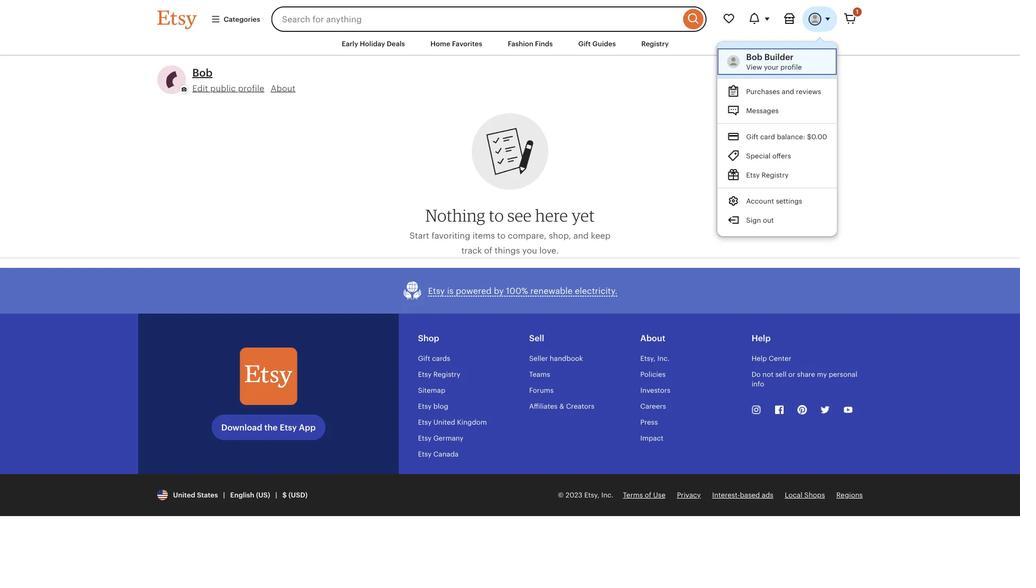 Task type: locate. For each thing, give the bounding box(es) containing it.
1 vertical spatial united
[[173, 491, 195, 499]]

bob for bob builder view your profile
[[747, 52, 763, 62]]

etsy blog
[[418, 402, 449, 410]]

bob inside the bob builder view your profile
[[747, 52, 763, 62]]

home favorites
[[431, 40, 483, 48]]

seller handbook
[[530, 355, 584, 362]]

2 help from the top
[[752, 355, 768, 362]]

shop,
[[549, 231, 572, 240]]

0 horizontal spatial inc.
[[602, 491, 614, 499]]

forums
[[530, 386, 554, 394]]

kingdom
[[457, 418, 487, 426]]

1 horizontal spatial inc.
[[658, 355, 670, 362]]

0 horizontal spatial profile
[[238, 84, 265, 93]]

0 vertical spatial profile
[[781, 63, 803, 71]]

privacy link
[[678, 491, 701, 499]]

1 horizontal spatial gift
[[579, 40, 591, 48]]

bob builder's avatar image left the 1 "link"
[[809, 13, 822, 26]]

1 horizontal spatial |
[[276, 491, 277, 499]]

© 2023 etsy, inc.
[[558, 491, 614, 499]]

download the etsy app
[[221, 423, 316, 432]]

1 horizontal spatial and
[[783, 88, 795, 96]]

1 vertical spatial of
[[645, 491, 652, 499]]

help center link
[[752, 355, 792, 362]]

start
[[410, 231, 430, 240]]

and down 0
[[783, 88, 795, 96]]

bob up edit on the left top of page
[[192, 67, 213, 79]]

etsy blog link
[[418, 402, 449, 410]]

0 vertical spatial to
[[489, 205, 504, 226]]

download
[[221, 423, 263, 432]]

united down blog
[[434, 418, 456, 426]]

or
[[789, 370, 796, 378]]

edit public profile
[[192, 84, 265, 93]]

etsy inside etsy registry link
[[747, 171, 761, 179]]

1 vertical spatial gift
[[747, 133, 759, 141]]

0 horizontal spatial gift
[[418, 355, 431, 362]]

1 vertical spatial etsy registry link
[[418, 370, 461, 378]]

of
[[485, 246, 493, 255], [645, 491, 652, 499]]

etsy is powered by 100% renewable electricity.
[[428, 286, 618, 296]]

here
[[536, 205, 569, 226]]

0 vertical spatial etsy registry
[[747, 171, 789, 179]]

| right (us)
[[276, 491, 277, 499]]

impact link
[[641, 434, 664, 442]]

None search field
[[272, 6, 707, 32]]

gift guides link
[[571, 34, 624, 53]]

etsy, right 2023
[[585, 491, 600, 499]]

0 horizontal spatial etsy,
[[585, 491, 600, 499]]

etsy is powered by 100% renewable electricity. button
[[403, 281, 618, 301]]

affiliates & creators
[[530, 402, 595, 410]]

special offers link
[[718, 146, 837, 165]]

0 vertical spatial help
[[752, 334, 771, 343]]

etsy registry down special offers
[[747, 171, 789, 179]]

1 horizontal spatial about
[[641, 334, 666, 343]]

menu bar
[[138, 32, 883, 56]]

united right us icon
[[173, 491, 195, 499]]

$ left (usd)
[[283, 491, 287, 499]]

0 horizontal spatial and
[[574, 231, 589, 240]]

do
[[752, 370, 761, 378]]

1 horizontal spatial etsy registry
[[747, 171, 789, 179]]

sell
[[776, 370, 787, 378]]

gift cards
[[418, 355, 451, 362]]

0 horizontal spatial about
[[271, 84, 296, 93]]

profile right public
[[238, 84, 265, 93]]

0 vertical spatial registry
[[642, 40, 669, 48]]

0 horizontal spatial bob
[[192, 67, 213, 79]]

0 horizontal spatial $
[[283, 491, 287, 499]]

0 vertical spatial about
[[271, 84, 296, 93]]

bob up 'view'
[[747, 52, 763, 62]]

things
[[495, 246, 520, 255]]

offers
[[773, 152, 792, 160]]

1 vertical spatial help
[[752, 355, 768, 362]]

help up help center
[[752, 334, 771, 343]]

etsy,
[[641, 355, 656, 362], [585, 491, 600, 499]]

1 horizontal spatial $
[[808, 133, 812, 141]]

etsy registry link down cards
[[418, 370, 461, 378]]

renewable
[[531, 286, 573, 296]]

of down items
[[485, 246, 493, 255]]

home
[[431, 40, 451, 48]]

etsy down the special
[[747, 171, 761, 179]]

2 vertical spatial registry
[[434, 370, 461, 378]]

1 help from the top
[[752, 334, 771, 343]]

shop
[[418, 334, 440, 343]]

0 vertical spatial $
[[808, 133, 812, 141]]

help
[[752, 334, 771, 343], [752, 355, 768, 362]]

impact
[[641, 434, 664, 442]]

powered
[[456, 286, 492, 296]]

bob builder view your profile
[[747, 52, 803, 71]]

nothing to see here yet start favoriting items to compare, shop, and keep track of things you love.
[[410, 205, 611, 255]]

gift left cards
[[418, 355, 431, 362]]

registry down special offers link
[[762, 171, 789, 179]]

privacy
[[678, 491, 701, 499]]

my
[[818, 370, 828, 378]]

etsy right the the
[[280, 423, 297, 432]]

of inside nothing to see here yet start favoriting items to compare, shop, and keep track of things you love.
[[485, 246, 493, 255]]

help up do
[[752, 355, 768, 362]]

1 vertical spatial and
[[574, 231, 589, 240]]

| right states
[[223, 491, 225, 499]]

bob builder's avatar image
[[809, 13, 822, 26], [728, 55, 741, 68]]

etsy registry link inside bob builder banner
[[718, 165, 837, 185]]

edit
[[192, 84, 208, 93]]

bob builder banner
[[138, 0, 883, 237]]

0 vertical spatial gift
[[579, 40, 591, 48]]

to left see
[[489, 205, 504, 226]]

early
[[342, 40, 358, 48]]

etsy down etsy blog link at the left bottom of page
[[418, 418, 432, 426]]

view your profile element
[[747, 52, 828, 62]]

100%
[[506, 286, 529, 296]]

gift for gift guides
[[579, 40, 591, 48]]

Search for anything text field
[[272, 6, 681, 32]]

registry inside etsy registry link
[[762, 171, 789, 179]]

2 vertical spatial gift
[[418, 355, 431, 362]]

builder
[[765, 52, 794, 62]]

press
[[641, 418, 658, 426]]

1 horizontal spatial bob
[[747, 52, 763, 62]]

shops
[[805, 491, 826, 499]]

registry link
[[634, 34, 677, 53]]

1 horizontal spatial united
[[434, 418, 456, 426]]

etsy registry link down offers
[[718, 165, 837, 185]]

1 | from the left
[[223, 491, 225, 499]]

united
[[434, 418, 456, 426], [173, 491, 195, 499]]

0.00
[[812, 133, 828, 141]]

inc. up policies on the right bottom
[[658, 355, 670, 362]]

0 horizontal spatial etsy registry
[[418, 370, 461, 378]]

0 vertical spatial of
[[485, 246, 493, 255]]

and left "keep"
[[574, 231, 589, 240]]

careers link
[[641, 402, 667, 410]]

account settings link
[[718, 191, 837, 211]]

0 vertical spatial bob
[[747, 52, 763, 62]]

etsy, up policies on the right bottom
[[641, 355, 656, 362]]

0 vertical spatial bob builder's avatar image
[[809, 13, 822, 26]]

0 horizontal spatial |
[[223, 491, 225, 499]]

and
[[783, 88, 795, 96], [574, 231, 589, 240]]

inc. left terms
[[602, 491, 614, 499]]

etsy registry down cards
[[418, 370, 461, 378]]

regions
[[837, 491, 864, 499]]

0 horizontal spatial etsy registry link
[[418, 370, 461, 378]]

|
[[223, 491, 225, 499], [276, 491, 277, 499]]

0 vertical spatial and
[[783, 88, 795, 96]]

1 horizontal spatial etsy registry link
[[718, 165, 837, 185]]

0 horizontal spatial bob builder's avatar image
[[728, 55, 741, 68]]

1 vertical spatial $
[[283, 491, 287, 499]]

to up things
[[498, 231, 506, 240]]

0 vertical spatial etsy,
[[641, 355, 656, 362]]

1
[[857, 9, 859, 15]]

terms of use
[[624, 491, 666, 499]]

fashion finds
[[508, 40, 553, 48]]

1 vertical spatial inc.
[[602, 491, 614, 499]]

2 horizontal spatial gift
[[747, 133, 759, 141]]

registry down cards
[[434, 370, 461, 378]]

etsy left is
[[428, 286, 445, 296]]

etsy united kingdom link
[[418, 418, 487, 426]]

policies
[[641, 370, 666, 378]]

gift left card
[[747, 133, 759, 141]]

0 horizontal spatial of
[[485, 246, 493, 255]]

gift left guides at the top
[[579, 40, 591, 48]]

0 sales link
[[782, 79, 806, 87]]

1 vertical spatial bob
[[192, 67, 213, 79]]

1 vertical spatial about
[[641, 334, 666, 343]]

princess1230 link
[[752, 69, 806, 78]]

0 vertical spatial etsy registry link
[[718, 165, 837, 185]]

profile down view your profile "element"
[[781, 63, 803, 71]]

1 horizontal spatial profile
[[781, 63, 803, 71]]

gift inside bob builder banner
[[747, 133, 759, 141]]

1 vertical spatial registry
[[762, 171, 789, 179]]

sitemap
[[418, 386, 446, 394]]

2 horizontal spatial registry
[[762, 171, 789, 179]]

registry right guides at the top
[[642, 40, 669, 48]]

early holiday deals
[[342, 40, 405, 48]]

track
[[462, 246, 482, 255]]

bob
[[747, 52, 763, 62], [192, 67, 213, 79]]

1 vertical spatial etsy,
[[585, 491, 600, 499]]

interest-based ads
[[713, 491, 774, 499]]

$ inside bob builder banner
[[808, 133, 812, 141]]

$ right balance:
[[808, 133, 812, 141]]

gift inside menu bar
[[579, 40, 591, 48]]

none search field inside bob builder banner
[[272, 6, 707, 32]]

of left use
[[645, 491, 652, 499]]

nothing
[[426, 205, 486, 226]]

1 vertical spatial bob builder's avatar image
[[728, 55, 741, 68]]

menu bar containing early holiday deals
[[138, 32, 883, 56]]

1 horizontal spatial of
[[645, 491, 652, 499]]

gift for gift cards
[[418, 355, 431, 362]]

sign
[[747, 216, 762, 224]]

sell
[[530, 334, 545, 343]]

etsy inside etsy is powered by 100% renewable electricity. button
[[428, 286, 445, 296]]

bob builder's avatar image left 'view'
[[728, 55, 741, 68]]

etsy germany
[[418, 434, 464, 442]]

bob for bob
[[192, 67, 213, 79]]

inc.
[[658, 355, 670, 362], [602, 491, 614, 499]]

1 horizontal spatial registry
[[642, 40, 669, 48]]



Task type: describe. For each thing, give the bounding box(es) containing it.
cards
[[432, 355, 451, 362]]

0 horizontal spatial registry
[[434, 370, 461, 378]]

download the etsy app link
[[212, 415, 326, 440]]

0 horizontal spatial united
[[173, 491, 195, 499]]

yet
[[572, 205, 595, 226]]

finds
[[536, 40, 553, 48]]

bob button
[[192, 66, 213, 80]]

gift for gift card balance: $ 0.00
[[747, 133, 759, 141]]

(us)
[[256, 491, 270, 499]]

states
[[197, 491, 218, 499]]

etsy left canada
[[418, 450, 432, 458]]

affiliates
[[530, 402, 558, 410]]

personal
[[829, 370, 858, 378]]

affiliates & creators link
[[530, 402, 595, 410]]

compare,
[[508, 231, 547, 240]]

policies link
[[641, 370, 666, 378]]

0 vertical spatial inc.
[[658, 355, 670, 362]]

use
[[654, 491, 666, 499]]

about button
[[271, 84, 296, 93]]

0 vertical spatial united
[[434, 418, 456, 426]]

see
[[508, 205, 532, 226]]

categories
[[224, 15, 260, 23]]

etsy canada link
[[418, 450, 459, 458]]

sign out
[[747, 216, 775, 224]]

2 | from the left
[[276, 491, 277, 499]]

electricity.
[[575, 286, 618, 296]]

1 vertical spatial to
[[498, 231, 506, 240]]

etsy germany link
[[418, 434, 464, 442]]

terms of use link
[[624, 491, 666, 499]]

deals
[[387, 40, 405, 48]]

1 horizontal spatial etsy,
[[641, 355, 656, 362]]

balance:
[[778, 133, 806, 141]]

purchases and reviews
[[747, 88, 822, 96]]

handbook
[[550, 355, 584, 362]]

0
[[782, 79, 786, 87]]

you
[[523, 246, 538, 255]]

settings
[[777, 197, 803, 205]]

etsy, inc.
[[641, 355, 670, 362]]

princess1230
[[752, 69, 806, 78]]

account
[[747, 197, 775, 205]]

info
[[752, 380, 765, 388]]

home favorites link
[[423, 34, 491, 53]]

ads
[[762, 491, 774, 499]]

etsy left blog
[[418, 402, 432, 410]]

etsy registry inside bob builder banner
[[747, 171, 789, 179]]

help for help
[[752, 334, 771, 343]]

and inside bob builder banner
[[783, 88, 795, 96]]

1 vertical spatial profile
[[238, 84, 265, 93]]

account settings
[[747, 197, 803, 205]]

local
[[785, 491, 803, 499]]

press link
[[641, 418, 658, 426]]

interest-based ads link
[[713, 491, 774, 499]]

and inside nothing to see here yet start favoriting items to compare, shop, and keep track of things you love.
[[574, 231, 589, 240]]

gift card balance: $ 0.00
[[747, 133, 828, 141]]

special offers
[[747, 152, 792, 160]]

1 link
[[838, 6, 864, 32]]

items
[[473, 231, 495, 240]]

help center
[[752, 355, 792, 362]]

creators
[[567, 402, 595, 410]]

investors link
[[641, 386, 671, 394]]

us image
[[157, 490, 168, 500]]

seller
[[530, 355, 548, 362]]

etsy up etsy canada link
[[418, 434, 432, 442]]

sales
[[788, 79, 806, 87]]

1 horizontal spatial bob builder's avatar image
[[809, 13, 822, 26]]

profile inside the bob builder view your profile
[[781, 63, 803, 71]]

help for help center
[[752, 355, 768, 362]]

interest-
[[713, 491, 741, 499]]

purchases
[[747, 88, 781, 96]]

categories button
[[203, 10, 268, 29]]

seller handbook link
[[530, 355, 584, 362]]

holiday
[[360, 40, 385, 48]]

based
[[741, 491, 761, 499]]

share
[[798, 370, 816, 378]]

registry inside registry link
[[642, 40, 669, 48]]

princess1230 image
[[812, 69, 833, 90]]

special
[[747, 152, 771, 160]]

gift guides
[[579, 40, 616, 48]]

etsy canada
[[418, 450, 459, 458]]

out
[[764, 216, 775, 224]]

card
[[761, 133, 776, 141]]

forums link
[[530, 386, 554, 394]]

view
[[747, 63, 763, 71]]

etsy up sitemap link
[[418, 370, 432, 378]]

germany
[[434, 434, 464, 442]]

reviews
[[797, 88, 822, 96]]

©
[[558, 491, 564, 499]]

1 vertical spatial etsy registry
[[418, 370, 461, 378]]

early holiday deals link
[[334, 34, 413, 53]]

center
[[769, 355, 792, 362]]

favoriting
[[432, 231, 471, 240]]

do not sell or share my personal info link
[[752, 370, 858, 388]]

not
[[763, 370, 774, 378]]

do not sell or share my personal info
[[752, 370, 858, 388]]

2023
[[566, 491, 583, 499]]

fashion
[[508, 40, 534, 48]]

is
[[447, 286, 454, 296]]

public
[[210, 84, 236, 93]]



Task type: vqa. For each thing, say whether or not it's contained in the screenshot.
most
no



